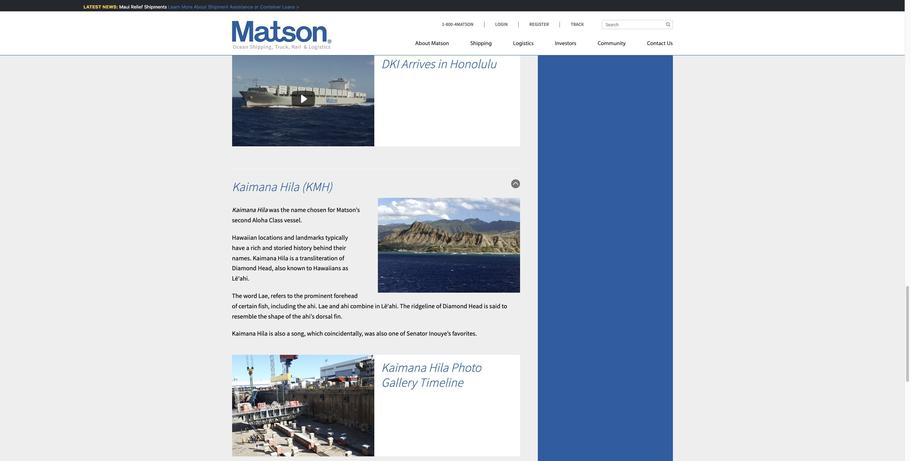 Task type: describe. For each thing, give the bounding box(es) containing it.
locations
[[258, 234, 283, 242]]

ridgeline
[[411, 302, 435, 310]]

timeline
[[419, 375, 463, 391]]

community link
[[587, 37, 636, 52]]

shipment
[[207, 4, 227, 10]]

the left ahi.
[[297, 302, 306, 310]]

inouye's
[[429, 330, 451, 338]]

1 horizontal spatial in
[[437, 56, 447, 72]]

latest
[[82, 4, 100, 10]]

contact us link
[[636, 37, 673, 52]]

have
[[232, 244, 245, 252]]

typically
[[325, 234, 348, 242]]

kaimana hila for the
[[232, 206, 268, 214]]

and inside the word lae, refers to the prominent forehead of certain fish, including the ahi. lae and ahi combine in lēʻahi. the ridgeline of diamond head is said to resemble the shape of the ahi's dorsal fin.
[[329, 302, 339, 310]]

1 horizontal spatial a
[[287, 330, 290, 338]]

register link
[[518, 21, 560, 27]]

0 vertical spatial and
[[284, 234, 294, 242]]

assistance
[[228, 4, 252, 10]]

storied
[[274, 244, 292, 252]]

us
[[667, 41, 673, 47]]

dki
[[381, 56, 399, 72]]

the word lae, refers to the prominent forehead of certain fish, including the ahi. lae and ahi combine in lēʻahi. the ridgeline of diamond head is said to resemble the shape of the ahi's dorsal fin.
[[232, 292, 507, 321]]

ahi.
[[307, 302, 317, 310]]

also inside hawaiian locations and landmarks typically have a rich and storied history behind their names. kaimana hila is a transliteration of diamond head, also known to hawaiians as lēʻahi.
[[275, 264, 286, 272]]

forehead
[[334, 292, 358, 300]]

chosen
[[307, 206, 326, 214]]

photo
[[451, 360, 481, 376]]

track
[[571, 21, 584, 27]]

1 vertical spatial and
[[262, 244, 272, 252]]

vessel.
[[284, 216, 302, 224]]

track link
[[560, 21, 584, 27]]

name
[[291, 206, 306, 214]]

0 horizontal spatial about
[[192, 4, 205, 10]]

about matson
[[415, 41, 449, 47]]

of inside hawaiian locations and landmarks typically have a rich and storied history behind their names. kaimana hila is a transliteration of diamond head, also known to hawaiians as lēʻahi.
[[339, 254, 344, 262]]

was inside was the name chosen for matson's second aloha class vessel.
[[269, 206, 279, 214]]

in inside the word lae, refers to the prominent forehead of certain fish, including the ahi. lae and ahi combine in lēʻahi. the ridgeline of diamond head is said to resemble the shape of the ahi's dorsal fin.
[[375, 302, 380, 310]]

ahi's
[[302, 312, 315, 321]]

for
[[328, 206, 335, 214]]

learn more about shipment assistance or container loans > link
[[167, 4, 298, 10]]

photo gallery timeline
[[381, 360, 481, 391]]

1-
[[442, 21, 446, 27]]

dki arrives in honolulu
[[381, 56, 496, 72]]

including
[[271, 302, 296, 310]]

1-800-4matson link
[[442, 21, 484, 27]]

hila down fish,
[[257, 330, 268, 338]]

combine
[[350, 302, 374, 310]]

transliteration
[[300, 254, 338, 262]]

lae
[[318, 302, 328, 310]]

as
[[342, 264, 348, 272]]

hila left photo
[[429, 360, 449, 376]]

head,
[[258, 264, 273, 272]]

learn
[[167, 4, 179, 10]]

hawaiian
[[232, 234, 257, 242]]

class
[[269, 216, 283, 224]]

is inside hawaiian locations and landmarks typically have a rich and storied history behind their names. kaimana hila is a transliteration of diamond head, also known to hawaiians as lēʻahi.
[[290, 254, 294, 262]]

lēʻahi. inside the word lae, refers to the prominent forehead of certain fish, including the ahi. lae and ahi combine in lēʻahi. the ridgeline of diamond head is said to resemble the shape of the ahi's dorsal fin.
[[381, 302, 399, 310]]

aloha
[[252, 216, 268, 224]]

ahi
[[341, 302, 349, 310]]

refers
[[271, 292, 286, 300]]

2 horizontal spatial to
[[502, 302, 507, 310]]

the inside was the name chosen for matson's second aloha class vessel.
[[281, 206, 289, 214]]

also down shape
[[274, 330, 285, 338]]

was the name chosen for matson's second aloha class vessel.
[[232, 206, 360, 224]]

names.
[[232, 254, 251, 262]]

second
[[232, 216, 251, 224]]

word
[[243, 292, 257, 300]]

their
[[333, 244, 346, 252]]

latest news: maui relief shipments learn more about shipment assistance or container loans >
[[82, 4, 298, 10]]

hawaiian locations and landmarks typically have a rich and storied history behind their names. kaimana hila is a transliteration of diamond head, also known to hawaiians as lēʻahi.
[[232, 234, 348, 283]]

top menu navigation
[[415, 37, 673, 52]]

community
[[598, 41, 626, 47]]

of down including
[[286, 312, 291, 321]]

relief
[[129, 4, 142, 10]]

shipping
[[470, 41, 492, 47]]

kaimana inside hawaiian locations and landmarks typically have a rich and storied history behind their names. kaimana hila is a transliteration of diamond head, also known to hawaiians as lēʻahi.
[[253, 254, 277, 262]]

or
[[253, 4, 257, 10]]

4matson
[[454, 21, 474, 27]]

1 horizontal spatial the
[[400, 302, 410, 310]]

favorites.
[[452, 330, 477, 338]]



Task type: vqa. For each thing, say whether or not it's contained in the screenshot.
ARRIVES on the top of the page
yes



Task type: locate. For each thing, give the bounding box(es) containing it.
about
[[192, 4, 205, 10], [415, 41, 430, 47]]

2 vertical spatial and
[[329, 302, 339, 310]]

of right ridgeline at the left
[[436, 302, 441, 310]]

a
[[246, 244, 249, 252], [295, 254, 298, 262], [287, 330, 290, 338]]

2 horizontal spatial is
[[484, 302, 488, 310]]

shipments
[[143, 4, 166, 10]]

honolulu
[[449, 56, 496, 72]]

senator
[[407, 330, 428, 338]]

0 vertical spatial is
[[290, 254, 294, 262]]

800-
[[446, 21, 454, 27]]

lēʻahi.
[[232, 275, 249, 283], [381, 302, 399, 310]]

register
[[530, 21, 549, 27]]

in right combine
[[375, 302, 380, 310]]

the left ahi's on the bottom left of page
[[292, 312, 301, 321]]

diamond down "names."
[[232, 264, 257, 272]]

0 horizontal spatial lēʻahi.
[[232, 275, 249, 283]]

0 horizontal spatial the
[[232, 292, 242, 300]]

1 horizontal spatial kaimana hila
[[381, 360, 449, 376]]

about inside top menu navigation
[[415, 41, 430, 47]]

None search field
[[602, 20, 673, 29]]

0 horizontal spatial diamond
[[232, 264, 257, 272]]

and up the 'storied'
[[284, 234, 294, 242]]

1 horizontal spatial was
[[365, 330, 375, 338]]

matson's
[[337, 206, 360, 214]]

0 horizontal spatial and
[[262, 244, 272, 252]]

history
[[294, 244, 312, 252]]

0 horizontal spatial in
[[375, 302, 380, 310]]

0 horizontal spatial is
[[269, 330, 273, 338]]

shipping link
[[460, 37, 503, 52]]

1 vertical spatial a
[[295, 254, 298, 262]]

head
[[469, 302, 483, 310]]

1 vertical spatial was
[[365, 330, 375, 338]]

hila
[[279, 179, 299, 195], [257, 206, 268, 214], [278, 254, 288, 262], [257, 330, 268, 338], [429, 360, 449, 376]]

1 vertical spatial diamond
[[443, 302, 467, 310]]

to inside hawaiian locations and landmarks typically have a rich and storied history behind their names. kaimana hila is a transliteration of diamond head, also known to hawaiians as lēʻahi.
[[307, 264, 312, 272]]

about left matson
[[415, 41, 430, 47]]

the down fish,
[[258, 312, 267, 321]]

>
[[295, 4, 298, 10]]

0 horizontal spatial to
[[287, 292, 293, 300]]

hawaiians
[[313, 264, 341, 272]]

0 vertical spatial about
[[192, 4, 205, 10]]

login link
[[484, 21, 518, 27]]

resemble
[[232, 312, 257, 321]]

1 vertical spatial is
[[484, 302, 488, 310]]

landmarks
[[296, 234, 324, 242]]

fin.
[[334, 312, 342, 321]]

diamond left head
[[443, 302, 467, 310]]

about matson link
[[415, 37, 460, 52]]

of left the certain
[[232, 302, 237, 310]]

coincidentally,
[[324, 330, 363, 338]]

0 vertical spatial kaimana hila
[[232, 206, 268, 214]]

0 horizontal spatial was
[[269, 206, 279, 214]]

kaimana hila (kmh)
[[232, 179, 332, 195]]

login
[[495, 21, 508, 27]]

contact us
[[647, 41, 673, 47]]

2 vertical spatial is
[[269, 330, 273, 338]]

behind
[[313, 244, 332, 252]]

also right head,
[[275, 264, 286, 272]]

which
[[307, 330, 323, 338]]

is up known
[[290, 254, 294, 262]]

2 vertical spatial to
[[502, 302, 507, 310]]

blue matson logo with ocean, shipping, truck, rail and logistics written beneath it. image
[[232, 21, 332, 50]]

more
[[180, 4, 191, 10]]

kaimana hila
[[232, 206, 268, 214], [381, 360, 449, 376]]

is
[[290, 254, 294, 262], [484, 302, 488, 310], [269, 330, 273, 338]]

0 vertical spatial in
[[437, 56, 447, 72]]

dorsal
[[316, 312, 333, 321]]

a left "song,"
[[287, 330, 290, 338]]

0 vertical spatial diamond
[[232, 264, 257, 272]]

to right the said
[[502, 302, 507, 310]]

about right more
[[192, 4, 205, 10]]

the
[[232, 292, 242, 300], [400, 302, 410, 310]]

investors link
[[544, 37, 587, 52]]

kaimana hila is also a song, which coincidentally, was also one of senator inouye's favorites.
[[232, 330, 477, 338]]

1 horizontal spatial and
[[284, 234, 294, 242]]

0 vertical spatial a
[[246, 244, 249, 252]]

the up vessel.
[[281, 206, 289, 214]]

contact
[[647, 41, 666, 47]]

kaimana hila for gallery
[[381, 360, 449, 376]]

0 vertical spatial was
[[269, 206, 279, 214]]

to right "refers"
[[287, 292, 293, 300]]

0 vertical spatial the
[[232, 292, 242, 300]]

also left one
[[376, 330, 387, 338]]

2 vertical spatial a
[[287, 330, 290, 338]]

of
[[339, 254, 344, 262], [232, 302, 237, 310], [436, 302, 441, 310], [286, 312, 291, 321], [400, 330, 405, 338]]

one
[[389, 330, 399, 338]]

kaimana
[[232, 179, 277, 195], [232, 206, 256, 214], [253, 254, 277, 262], [232, 330, 256, 338], [381, 360, 426, 376]]

1 horizontal spatial diamond
[[443, 302, 467, 310]]

said
[[489, 302, 500, 310]]

1 vertical spatial the
[[400, 302, 410, 310]]

1 vertical spatial in
[[375, 302, 380, 310]]

diamond
[[232, 264, 257, 272], [443, 302, 467, 310]]

news:
[[101, 4, 117, 10]]

is inside the word lae, refers to the prominent forehead of certain fish, including the ahi. lae and ahi combine in lēʻahi. the ridgeline of diamond head is said to resemble the shape of the ahi's dorsal fin.
[[484, 302, 488, 310]]

is down shape
[[269, 330, 273, 338]]

1 vertical spatial kaimana hila
[[381, 360, 449, 376]]

maui
[[118, 4, 128, 10]]

the left ridgeline at the left
[[400, 302, 410, 310]]

container
[[259, 4, 280, 10]]

0 vertical spatial to
[[307, 264, 312, 272]]

gallery
[[381, 375, 417, 391]]

to right known
[[307, 264, 312, 272]]

1 vertical spatial lēʻahi.
[[381, 302, 399, 310]]

in down about matson link at the top of page
[[437, 56, 447, 72]]

shape
[[268, 312, 284, 321]]

kaimana hila up second
[[232, 206, 268, 214]]

prominent
[[304, 292, 333, 300]]

1 vertical spatial about
[[415, 41, 430, 47]]

and left ahi
[[329, 302, 339, 310]]

was up class
[[269, 206, 279, 214]]

0 horizontal spatial kaimana hila
[[232, 206, 268, 214]]

of down their
[[339, 254, 344, 262]]

a left the rich
[[246, 244, 249, 252]]

lēʻahi. up word at the bottom
[[232, 275, 249, 283]]

1 horizontal spatial lēʻahi.
[[381, 302, 399, 310]]

matson
[[431, 41, 449, 47]]

kaimana hila down the senator
[[381, 360, 449, 376]]

lae,
[[258, 292, 269, 300]]

diamond inside hawaiian locations and landmarks typically have a rich and storied history behind their names. kaimana hila is a transliteration of diamond head, also known to hawaiians as lēʻahi.
[[232, 264, 257, 272]]

0 vertical spatial lēʻahi.
[[232, 275, 249, 283]]

the left word at the bottom
[[232, 292, 242, 300]]

a up known
[[295, 254, 298, 262]]

in
[[437, 56, 447, 72], [375, 302, 380, 310]]

of right one
[[400, 330, 405, 338]]

lēʻahi. inside hawaiian locations and landmarks typically have a rich and storied history behind their names. kaimana hila is a transliteration of diamond head, also known to hawaiians as lēʻahi.
[[232, 275, 249, 283]]

logistics
[[513, 41, 534, 47]]

and down locations
[[262, 244, 272, 252]]

hila up name
[[279, 179, 299, 195]]

and
[[284, 234, 294, 242], [262, 244, 272, 252], [329, 302, 339, 310]]

2 horizontal spatial and
[[329, 302, 339, 310]]

1 vertical spatial to
[[287, 292, 293, 300]]

logistics link
[[503, 37, 544, 52]]

1 horizontal spatial to
[[307, 264, 312, 272]]

2 horizontal spatial a
[[295, 254, 298, 262]]

dki arrives in honolulu link
[[381, 56, 496, 72]]

hila down the 'storied'
[[278, 254, 288, 262]]

the up including
[[294, 292, 303, 300]]

investors
[[555, 41, 576, 47]]

(kmh)
[[302, 179, 332, 195]]

backtop image
[[511, 180, 520, 189]]

was
[[269, 206, 279, 214], [365, 330, 375, 338]]

lēʻahi. up one
[[381, 302, 399, 310]]

diamond inside the word lae, refers to the prominent forehead of certain fish, including the ahi. lae and ahi combine in lēʻahi. the ridgeline of diamond head is said to resemble the shape of the ahi's dorsal fin.
[[443, 302, 467, 310]]

0 horizontal spatial a
[[246, 244, 249, 252]]

hila inside hawaiian locations and landmarks typically have a rich and storied history behind their names. kaimana hila is a transliteration of diamond head, also known to hawaiians as lēʻahi.
[[278, 254, 288, 262]]

hila up aloha
[[257, 206, 268, 214]]

search image
[[666, 22, 670, 27]]

1 horizontal spatial about
[[415, 41, 430, 47]]

was left one
[[365, 330, 375, 338]]

Search search field
[[602, 20, 673, 29]]

known
[[287, 264, 305, 272]]

fish,
[[258, 302, 270, 310]]

to
[[307, 264, 312, 272], [287, 292, 293, 300], [502, 302, 507, 310]]

certain
[[239, 302, 257, 310]]

is left the said
[[484, 302, 488, 310]]

arrives
[[401, 56, 435, 72]]

1 horizontal spatial is
[[290, 254, 294, 262]]

rich
[[251, 244, 261, 252]]



